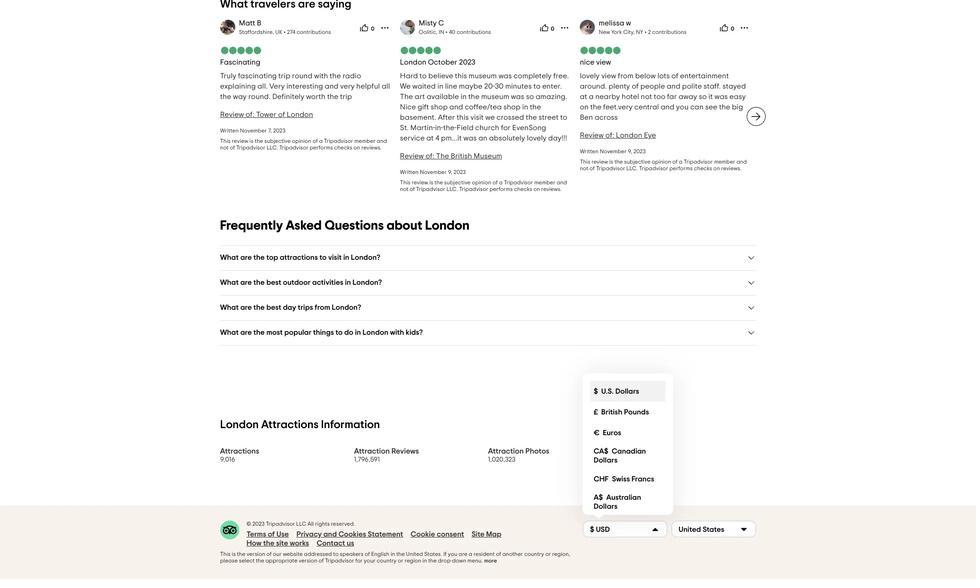 Task type: locate. For each thing, give the bounding box(es) containing it.
1 horizontal spatial for
[[501, 124, 511, 132]]

from up plenty at the top of page
[[618, 72, 634, 80]]

written for review of: the british museum
[[400, 169, 419, 175]]

0 horizontal spatial for
[[355, 558, 363, 564]]

llc. for the
[[447, 186, 458, 192]]

to left do
[[336, 329, 343, 336]]

if
[[443, 552, 447, 557]]

all
[[307, 521, 314, 527]]

was
[[499, 72, 512, 80], [511, 93, 524, 100], [715, 93, 728, 100], [463, 134, 477, 142]]

are inside 'dropdown button'
[[240, 329, 252, 336]]

a for truly fascinating trip round with the radio explaining all. very interesting and very helpful all the way round. definitely worth the trip
[[319, 138, 323, 144]]

2 vertical spatial reviews.
[[541, 186, 562, 192]]

in
[[439, 29, 444, 35]]

written for review of: london eye
[[580, 149, 599, 154]]

do
[[344, 329, 353, 336]]

the left way
[[220, 93, 231, 100]]

what are the best outdoor activities in london? button
[[220, 278, 756, 288]]

the left 'most'
[[254, 329, 265, 336]]

are inside the . if you are a resident of another country or region, please select the appropriate version of tripadvisor for your country or region in the drop-down menu.
[[459, 552, 467, 557]]

this up 'maybe'
[[455, 72, 467, 80]]

0 vertical spatial opinion
[[292, 138, 311, 144]]

0 horizontal spatial open options menu image
[[560, 23, 570, 33]]

not for lovely view from below lots of entertainment around. plenty of people and polite staff. stayed at a nearby hotel not too far away so it was easy on the feet.very central and you can see the big ben across
[[580, 166, 588, 171]]

1 shop from the left
[[431, 103, 448, 111]]

written november 7, 2023 this review is the subjective opinion of a tripadvisor member and not of tripadvisor llc. tripadvisor performs checks on reviews.
[[220, 128, 387, 151]]

oolitic,
[[419, 29, 437, 35]]

photos
[[525, 448, 549, 455]]

you right if
[[448, 552, 457, 557]]

1 vertical spatial visit
[[328, 254, 342, 261]]

2023 for hard to believe this museum was completely free. we waited in line maybe 20-30 minutes to enter. the art available in the museum was so amazing. nice gift shop and coffee/tea shop in the basement.  after this visit we crossed the street to st. martin-in-the-field church for evensong service at 4 pm...it was an absolutely lovely day!!!
[[454, 169, 466, 175]]

1 vertical spatial of:
[[605, 132, 614, 139]]

1 open options menu image from the left
[[560, 23, 570, 33]]

0 horizontal spatial or
[[398, 558, 403, 564]]

0 vertical spatial performs
[[310, 145, 333, 151]]

0 vertical spatial you
[[676, 103, 689, 111]]

see
[[705, 103, 717, 111]]

2 best from the top
[[266, 304, 281, 311]]

1 contributions from the left
[[297, 29, 331, 35]]

coffee/tea
[[465, 103, 502, 111]]

$  u.s. dollars
[[594, 388, 639, 395]]

written
[[220, 128, 239, 134], [580, 149, 599, 154], [400, 169, 419, 175]]

view inside lovely view from below lots of entertainment around. plenty of people and polite staff. stayed at a nearby hotel not too far away so it was easy on the feet.very central and you can see the big ben across
[[601, 72, 616, 80]]

or left region at the left bottom of the page
[[398, 558, 403, 564]]

the up ben
[[590, 103, 602, 111]]

opinion for eye
[[652, 159, 671, 165]]

9, down review of: london eye
[[628, 149, 632, 154]]

0 vertical spatial reviews.
[[361, 145, 382, 151]]

written november 9, 2023 this review is the subjective opinion of a tripadvisor member and not of tripadvisor llc. tripadvisor performs checks on reviews. down museum
[[400, 169, 567, 192]]

0 horizontal spatial performs
[[310, 145, 333, 151]]

0 vertical spatial country
[[524, 552, 544, 557]]

in right activities
[[345, 279, 351, 286]]

this inside written november 7, 2023 this review is the subjective opinion of a tripadvisor member and not of tripadvisor llc. tripadvisor performs checks on reviews.
[[220, 138, 231, 144]]

0 horizontal spatial attraction
[[354, 448, 390, 455]]

visit
[[471, 114, 484, 121], [328, 254, 342, 261]]

with left kids?
[[390, 329, 404, 336]]

english
[[371, 552, 389, 557]]

5.0 of 5 bubbles image down oolitic,
[[400, 47, 442, 54]]

1 horizontal spatial or
[[545, 552, 551, 557]]

terms
[[247, 531, 266, 538]]

1 horizontal spatial 9,
[[628, 149, 632, 154]]

attraction up 1,796,591
[[354, 448, 390, 455]]

open options menu image
[[380, 23, 390, 33]]

in inside what are the most popular things to do in london with kids? 'dropdown button'
[[355, 329, 361, 336]]

view for lovely
[[601, 72, 616, 80]]

matt b link
[[239, 19, 261, 27]]

this up the field
[[457, 114, 469, 121]]

1 vertical spatial at
[[426, 134, 434, 142]]

shop up crossed
[[504, 103, 521, 111]]

2 vertical spatial performs
[[490, 186, 513, 192]]

3 0 button from the left
[[717, 20, 737, 35]]

london right do
[[363, 329, 388, 336]]

opinion inside written november 7, 2023 this review is the subjective opinion of a tripadvisor member and not of tripadvisor llc. tripadvisor performs checks on reviews.
[[292, 138, 311, 144]]

view up plenty at the top of page
[[601, 72, 616, 80]]

1 horizontal spatial llc.
[[447, 186, 458, 192]]

and inside truly fascinating trip round with the radio explaining all. very interesting and very helpful all the way round. definitely worth the trip
[[325, 83, 339, 90]]

0 horizontal spatial written november 9, 2023 this review is the subjective opinion of a tripadvisor member and not of tripadvisor llc. tripadvisor performs checks on reviews.
[[400, 169, 567, 192]]

local
[[622, 448, 642, 455]]

0 vertical spatial 9,
[[628, 149, 632, 154]]

1 5.0 of 5 bubbles image from the left
[[220, 47, 262, 54]]

for up absolutely
[[501, 124, 511, 132]]

2 open options menu image from the left
[[740, 23, 749, 33]]

the down tower
[[255, 138, 263, 144]]

dollars down a$  australian
[[594, 503, 618, 510]]

0 vertical spatial at
[[580, 93, 587, 100]]

another
[[502, 552, 523, 557]]

2 horizontal spatial opinion
[[652, 159, 671, 165]]

opinion down museum
[[472, 180, 491, 185]]

country
[[524, 552, 544, 557], [377, 558, 397, 564]]

opinion down review of: tower of london link
[[292, 138, 311, 144]]

0 horizontal spatial opinion
[[292, 138, 311, 144]]

written down "service"
[[400, 169, 419, 175]]

1 horizontal spatial written
[[400, 169, 419, 175]]

0 vertical spatial review
[[220, 111, 244, 118]]

0 vertical spatial november
[[240, 128, 267, 134]]

1 horizontal spatial november
[[420, 169, 447, 175]]

3 contributions from the left
[[652, 29, 687, 35]]

how
[[247, 540, 262, 547]]

member inside written november 7, 2023 this review is the subjective opinion of a tripadvisor member and not of tripadvisor llc. tripadvisor performs checks on reviews.
[[354, 138, 376, 144]]

llc. down review of: london eye
[[626, 166, 638, 171]]

not inside written november 7, 2023 this review is the subjective opinion of a tripadvisor member and not of tripadvisor llc. tripadvisor performs checks on reviews.
[[220, 145, 229, 151]]

review down ben
[[580, 132, 604, 139]]

member for hard to believe this museum was completely free. we waited in line maybe 20-30 minutes to enter. the art available in the museum was so amazing. nice gift shop and coffee/tea shop in the basement.  after this visit we crossed the street to st. martin-in-the-field church for evensong service at 4 pm...it was an absolutely lovely day!!!
[[534, 180, 555, 185]]

from right trips
[[315, 304, 330, 311]]

1 vertical spatial review
[[592, 159, 608, 165]]

so inside lovely view from below lots of entertainment around. plenty of people and polite staff. stayed at a nearby hotel not too far away so it was easy on the feet.very central and you can see the big ben across
[[699, 93, 707, 100]]

review inside written november 7, 2023 this review is the subjective opinion of a tripadvisor member and not of tripadvisor llc. tripadvisor performs checks on reviews.
[[232, 138, 248, 144]]

version down addressed
[[299, 558, 317, 564]]

on inside written november 7, 2023 this review is the subjective opinion of a tripadvisor member and not of tripadvisor llc. tripadvisor performs checks on reviews.
[[354, 145, 360, 151]]

states inside popup button
[[703, 526, 724, 533]]

contact us link
[[317, 539, 354, 548]]

was inside lovely view from below lots of entertainment around. plenty of people and polite staff. stayed at a nearby hotel not too far away so it was easy on the feet.very central and you can see the big ben across
[[715, 93, 728, 100]]

website
[[283, 552, 303, 557]]

2 0 from the left
[[551, 26, 554, 31]]

1 horizontal spatial of:
[[426, 152, 434, 160]]

in up activities
[[343, 254, 349, 261]]

best left day at the bottom left
[[266, 304, 281, 311]]

subjective for of
[[264, 138, 291, 144]]

0 horizontal spatial at
[[426, 134, 434, 142]]

3 0 from the left
[[731, 26, 734, 31]]

2 0 button from the left
[[537, 20, 557, 35]]

on
[[580, 103, 589, 111], [354, 145, 360, 151], [713, 166, 720, 171], [533, 186, 540, 192]]

trip down very
[[340, 93, 352, 100]]

is down review of: the british museum
[[429, 180, 433, 185]]

1 vertical spatial with
[[390, 329, 404, 336]]

are for what are the best day trips from london?
[[240, 304, 252, 311]]

london? right activities
[[353, 279, 382, 286]]

contact us
[[317, 540, 354, 547]]

1 vertical spatial view
[[601, 72, 616, 80]]

museum down 30
[[481, 93, 509, 100]]

0 button for london
[[537, 20, 557, 35]]

round
[[292, 72, 312, 80]]

0 horizontal spatial reviews.
[[361, 145, 382, 151]]

1 vertical spatial from
[[315, 304, 330, 311]]

0 vertical spatial from
[[618, 72, 634, 80]]

1 vertical spatial review
[[580, 132, 604, 139]]

dollars inside a$  australian dollars
[[594, 503, 618, 510]]

contributions inside misty c oolitic, in 40 contributions
[[457, 29, 491, 35]]

2 vertical spatial of:
[[426, 152, 434, 160]]

cookie consent
[[411, 531, 464, 538]]

9, for the
[[448, 169, 452, 175]]

a inside lovely view from below lots of entertainment around. plenty of people and polite staff. stayed at a nearby hotel not too far away so it was easy on the feet.very central and you can see the big ben across
[[589, 93, 594, 100]]

0 vertical spatial member
[[354, 138, 376, 144]]

0 vertical spatial llc.
[[267, 145, 278, 151]]

0 horizontal spatial written
[[220, 128, 239, 134]]

this down review of: london eye link
[[580, 159, 590, 165]]

2023 inside written november 7, 2023 this review is the subjective opinion of a tripadvisor member and not of tripadvisor llc. tripadvisor performs checks on reviews.
[[273, 128, 285, 134]]

1 vertical spatial or
[[398, 558, 403, 564]]

a inside the . if you are a resident of another country or region, please select the appropriate version of tripadvisor for your country or region in the drop-down menu.
[[469, 552, 472, 557]]

crossed
[[497, 114, 524, 121]]

checks inside written november 7, 2023 this review is the subjective opinion of a tripadvisor member and not of tripadvisor llc. tripadvisor performs checks on reviews.
[[334, 145, 352, 151]]

to inside what are the most popular things to do in london with kids? 'dropdown button'
[[336, 329, 343, 336]]

contributions inside matt b staffordshire, uk 274 contributions
[[297, 29, 331, 35]]

version down how
[[247, 552, 265, 557]]

2 horizontal spatial checks
[[694, 166, 712, 171]]

2023 down eye
[[633, 149, 646, 154]]

resident
[[474, 552, 495, 557]]

field
[[457, 124, 474, 132]]

2 contributions from the left
[[457, 29, 491, 35]]

1 horizontal spatial lovely
[[580, 72, 600, 80]]

1 vertical spatial 9,
[[448, 169, 452, 175]]

to inside dropdown button
[[319, 254, 327, 261]]

november for the
[[420, 169, 447, 175]]

london up hard
[[400, 59, 426, 66]]

2 vertical spatial member
[[534, 180, 555, 185]]

0 horizontal spatial llc.
[[267, 145, 278, 151]]

reviews
[[391, 448, 419, 455]]

7,
[[268, 128, 272, 134]]

0 horizontal spatial of:
[[246, 111, 254, 118]]

attractions
[[261, 419, 319, 431], [220, 448, 259, 455]]

london? down the questions
[[351, 254, 380, 261]]

november left the 7, on the left top of the page
[[240, 128, 267, 134]]

written down previous image
[[220, 128, 239, 134]]

is inside written november 7, 2023 this review is the subjective opinion of a tripadvisor member and not of tripadvisor llc. tripadvisor performs checks on reviews.
[[249, 138, 253, 144]]

1 vertical spatial attractions
[[220, 448, 259, 455]]

written november 9, 2023 this review is the subjective opinion of a tripadvisor member and not of tripadvisor llc. tripadvisor performs checks on reviews. for eye
[[580, 149, 747, 171]]

274
[[287, 29, 295, 35]]

0 horizontal spatial lovely
[[527, 134, 547, 142]]

was right it
[[715, 93, 728, 100]]

big
[[732, 103, 743, 111]]

5.0 of 5 bubbles image up nice view link at top right
[[580, 47, 621, 54]]

1 horizontal spatial review
[[400, 152, 424, 160]]

of: for london
[[605, 132, 614, 139]]

1 vertical spatial llc.
[[626, 166, 638, 171]]

united states button
[[671, 521, 756, 538]]

is down review of: tower of london
[[249, 138, 253, 144]]

speakers
[[340, 552, 363, 557]]

or
[[545, 552, 551, 557], [398, 558, 403, 564]]

previous image
[[214, 111, 226, 122]]

2 attraction from the left
[[488, 448, 524, 455]]

contributions right 40
[[457, 29, 491, 35]]

london? for what are the best outdoor activities in london?
[[353, 279, 382, 286]]

0 vertical spatial version
[[247, 552, 265, 557]]

5.0 of 5 bubbles image for fascinating
[[220, 47, 262, 54]]

2 vertical spatial review
[[400, 152, 424, 160]]

at
[[580, 93, 587, 100], [426, 134, 434, 142]]

more button
[[484, 558, 497, 564]]

the inside the 'site map how the site works'
[[263, 540, 274, 547]]

2 5.0 of 5 bubbles image from the left
[[400, 47, 442, 54]]

best left outdoor on the left
[[266, 279, 281, 286]]

lovely down the evensong
[[527, 134, 547, 142]]

performs inside written november 7, 2023 this review is the subjective opinion of a tripadvisor member and not of tripadvisor llc. tripadvisor performs checks on reviews.
[[310, 145, 333, 151]]

hard
[[400, 72, 418, 80]]

how the site works link
[[247, 539, 309, 548]]

polite
[[682, 83, 702, 90]]

london? up do
[[332, 304, 361, 311]]

1 vertical spatial dollars
[[594, 457, 618, 464]]

written down review of: london eye
[[580, 149, 599, 154]]

written inside written november 7, 2023 this review is the subjective opinion of a tripadvisor member and not of tripadvisor llc. tripadvisor performs checks on reviews.
[[220, 128, 239, 134]]

opinion for british
[[472, 180, 491, 185]]

truly fascinating trip round with the radio explaining all. very interesting and very helpful all the way round. definitely worth the trip
[[220, 72, 390, 100]]

visit up activities
[[328, 254, 342, 261]]

are
[[240, 254, 252, 261], [240, 279, 252, 286], [240, 304, 252, 311], [240, 329, 252, 336], [459, 552, 467, 557]]

subjective down eye
[[624, 159, 651, 165]]

are for what are the top attractions to visit in london?
[[240, 254, 252, 261]]

chf  swiss francs
[[594, 475, 654, 483]]

3 5.0 of 5 bubbles image from the left
[[580, 47, 621, 54]]

0 horizontal spatial states
[[424, 552, 441, 557]]

1 horizontal spatial reviews.
[[541, 186, 562, 192]]

2 horizontal spatial llc.
[[626, 166, 638, 171]]

in
[[437, 83, 443, 90], [461, 93, 467, 100], [522, 103, 528, 111], [343, 254, 349, 261], [345, 279, 351, 286], [355, 329, 361, 336], [391, 552, 395, 557], [423, 558, 427, 564]]

1 0 button from the left
[[357, 20, 377, 35]]

so down minutes
[[526, 93, 534, 100]]

a for hard to believe this museum was completely free. we waited in line maybe 20-30 minutes to enter. the art available in the museum was so amazing. nice gift shop and coffee/tea shop in the basement.  after this visit we crossed the street to st. martin-in-the-field church for evensong service at 4 pm...it was an absolutely lovely day!!!
[[499, 180, 503, 185]]

the left day at the bottom left
[[254, 304, 265, 311]]

1 so from the left
[[526, 93, 534, 100]]

llc.
[[267, 145, 278, 151], [626, 166, 638, 171], [447, 186, 458, 192]]

select
[[239, 558, 255, 564]]

9, down the review of: the british museum link
[[448, 169, 452, 175]]

with right round
[[314, 72, 328, 80]]

1 vertical spatial subjective
[[624, 159, 651, 165]]

lovely up around.
[[580, 72, 600, 80]]

llc. for tower
[[267, 145, 278, 151]]

what for what are the best day trips from london?
[[220, 304, 239, 311]]

review down review of: london eye link
[[592, 159, 608, 165]]

llc. inside written november 7, 2023 this review is the subjective opinion of a tripadvisor member and not of tripadvisor llc. tripadvisor performs checks on reviews.
[[267, 145, 278, 151]]

attraction inside attraction reviews 1,796,591
[[354, 448, 390, 455]]

november
[[240, 128, 267, 134], [600, 149, 627, 154], [420, 169, 447, 175]]

0 vertical spatial visit
[[471, 114, 484, 121]]

0 horizontal spatial with
[[314, 72, 328, 80]]

view right nice
[[596, 59, 611, 66]]

1 vertical spatial reviews.
[[721, 166, 742, 171]]

this up about
[[400, 180, 410, 185]]

1 vertical spatial checks
[[694, 166, 712, 171]]

of:
[[246, 111, 254, 118], [605, 132, 614, 139], [426, 152, 434, 160]]

hotel
[[622, 93, 639, 100]]

1 horizontal spatial so
[[699, 93, 707, 100]]

review down way
[[220, 111, 244, 118]]

in right do
[[355, 329, 361, 336]]

5.0 of 5 bubbles image for nice view
[[580, 47, 621, 54]]

1 horizontal spatial united
[[679, 526, 701, 533]]

view
[[596, 59, 611, 66], [601, 72, 616, 80]]

attraction up 1,020,323
[[488, 448, 524, 455]]

1 horizontal spatial 0 button
[[537, 20, 557, 35]]

0 horizontal spatial subjective
[[264, 138, 291, 144]]

performs for review of: the british museum
[[490, 186, 513, 192]]

misty c link
[[419, 19, 444, 27]]

0 vertical spatial dollars
[[615, 388, 639, 395]]

a
[[589, 93, 594, 100], [319, 138, 323, 144], [679, 159, 683, 165], [499, 180, 503, 185], [469, 552, 472, 557]]

melissa w image
[[580, 20, 595, 35]]

at inside hard to believe this museum was completely free. we waited in line maybe 20-30 minutes to enter. the art available in the museum was so amazing. nice gift shop and coffee/tea shop in the basement.  after this visit we crossed the street to st. martin-in-the-field church for evensong service at 4 pm...it was an absolutely lovely day!!!
[[426, 134, 434, 142]]

1 vertical spatial best
[[266, 304, 281, 311]]

attraction
[[354, 448, 390, 455], [488, 448, 524, 455]]

is up please
[[232, 552, 236, 557]]

the up the evensong
[[526, 114, 537, 121]]

contributions right 2
[[652, 29, 687, 35]]

0 vertical spatial attractions
[[261, 419, 319, 431]]

1 horizontal spatial the
[[436, 152, 449, 160]]

visit down coffee/tea
[[471, 114, 484, 121]]

2 horizontal spatial review
[[592, 159, 608, 165]]

1 horizontal spatial open options menu image
[[740, 23, 749, 33]]

0 vertical spatial states
[[703, 526, 724, 533]]

what inside 'dropdown button'
[[220, 329, 239, 336]]

list box containing $  u.s. dollars
[[582, 374, 673, 515]]

a inside written november 7, 2023 this review is the subjective opinion of a tripadvisor member and not of tripadvisor llc. tripadvisor performs checks on reviews.
[[319, 138, 323, 144]]

november inside written november 7, 2023 this review is the subjective opinion of a tripadvisor member and not of tripadvisor llc. tripadvisor performs checks on reviews.
[[240, 128, 267, 134]]

drop-
[[438, 558, 452, 564]]

is for tower
[[249, 138, 253, 144]]

lovely view from below lots of entertainment around. plenty of people and polite staff. stayed at a nearby hotel not too far away so it was easy on the feet.very central and you can see the big ben across
[[580, 72, 746, 121]]

country down english
[[377, 558, 397, 564]]

review for review of: tower of london
[[220, 111, 244, 118]]

2 vertical spatial november
[[420, 169, 447, 175]]

b
[[257, 19, 261, 27]]

united
[[679, 526, 701, 533], [406, 552, 423, 557]]

for inside hard to believe this museum was completely free. we waited in line maybe 20-30 minutes to enter. the art available in the museum was so amazing. nice gift shop and coffee/tea shop in the basement.  after this visit we crossed the street to st. martin-in-the-field church for evensong service at 4 pm...it was an absolutely lovely day!!!
[[501, 124, 511, 132]]

1 horizontal spatial member
[[534, 180, 555, 185]]

2 horizontal spatial member
[[714, 159, 735, 165]]

reviews. for hard to believe this museum was completely free. we waited in line maybe 20-30 minutes to enter. the art available in the museum was so amazing. nice gift shop and coffee/tea shop in the basement.  after this visit we crossed the street to st. martin-in-the-field church for evensong service at 4 pm...it was an absolutely lovely day!!!
[[541, 186, 562, 192]]

1 horizontal spatial contributions
[[457, 29, 491, 35]]

was down minutes
[[511, 93, 524, 100]]

1 attraction from the left
[[354, 448, 390, 455]]

open options menu image
[[560, 23, 570, 33], [740, 23, 749, 33]]

2 horizontal spatial of:
[[605, 132, 614, 139]]

helpful
[[356, 83, 380, 90]]

of inside terms of use link
[[268, 531, 275, 538]]

nice
[[580, 59, 595, 66]]

to down contact us link
[[333, 552, 339, 557]]

this for review of: tower of london
[[220, 138, 231, 144]]

attraction for attraction reviews
[[354, 448, 390, 455]]

november down the review of: the british museum link
[[420, 169, 447, 175]]

1 horizontal spatial 0
[[551, 26, 554, 31]]

checks for review of: tower of london
[[334, 145, 352, 151]]

reviews. inside written november 7, 2023 this review is the subjective opinion of a tripadvisor member and not of tripadvisor llc. tripadvisor performs checks on reviews.
[[361, 145, 382, 151]]

dollars up £  british pounds
[[615, 388, 639, 395]]

3 what from the top
[[220, 304, 239, 311]]

0 horizontal spatial you
[[448, 552, 457, 557]]

the inside 'dropdown button'
[[254, 329, 265, 336]]

explaining
[[220, 83, 256, 90]]

are for what are the most popular things to do in london with kids?
[[240, 329, 252, 336]]

best for outdoor
[[266, 279, 281, 286]]

and inside written november 7, 2023 this review is the subjective opinion of a tripadvisor member and not of tripadvisor llc. tripadvisor performs checks on reviews.
[[377, 138, 387, 144]]

2 so from the left
[[699, 93, 707, 100]]

0 vertical spatial checks
[[334, 145, 352, 151]]

contributions right 274
[[297, 29, 331, 35]]

dollars inside ca$  canadian dollars
[[594, 457, 618, 464]]

member
[[354, 138, 376, 144], [714, 159, 735, 165], [534, 180, 555, 185]]

november for tower
[[240, 128, 267, 134]]

llc. down the 7, on the left top of the page
[[267, 145, 278, 151]]

you inside lovely view from below lots of entertainment around. plenty of people and polite staff. stayed at a nearby hotel not too far away so it was easy on the feet.very central and you can see the big ben across
[[676, 103, 689, 111]]

open options menu image for hard to believe this museum was completely free. we waited in line maybe 20-30 minutes to enter. the art available in the museum was so amazing. nice gift shop and coffee/tea shop in the basement.  after this visit we crossed the street to st. martin-in-the-field church for evensong service at 4 pm...it was an absolutely lovely day!!!
[[560, 23, 570, 33]]

1 best from the top
[[266, 279, 281, 286]]

1 vertical spatial the
[[436, 152, 449, 160]]

subjective down the 7, on the left top of the page
[[264, 138, 291, 144]]

free.
[[553, 72, 569, 80]]

list box
[[582, 374, 673, 515]]

subjective inside written november 7, 2023 this review is the subjective opinion of a tripadvisor member and not of tripadvisor llc. tripadvisor performs checks on reviews.
[[264, 138, 291, 144]]

1 vertical spatial country
[[377, 558, 397, 564]]

the down review of: london eye link
[[614, 159, 623, 165]]

0 horizontal spatial review
[[220, 111, 244, 118]]

5.0 of 5 bubbles image up fascinating
[[220, 47, 262, 54]]

checks for review of: london eye
[[694, 166, 712, 171]]

the down 'maybe'
[[468, 93, 480, 100]]

for down speakers
[[355, 558, 363, 564]]

rights
[[315, 521, 330, 527]]

this down previous image
[[220, 138, 231, 144]]

review for review of: the british museum
[[400, 152, 424, 160]]

attraction for attraction photos
[[488, 448, 524, 455]]

at down around.
[[580, 93, 587, 100]]

2 horizontal spatial written
[[580, 149, 599, 154]]

0 vertical spatial of:
[[246, 111, 254, 118]]

4 what from the top
[[220, 329, 239, 336]]

contact
[[317, 540, 345, 547]]

so
[[526, 93, 534, 100], [699, 93, 707, 100]]

1 horizontal spatial written november 9, 2023 this review is the subjective opinion of a tripadvisor member and not of tripadvisor llc. tripadvisor performs checks on reviews.
[[580, 149, 747, 171]]

with inside truly fascinating trip round with the radio explaining all. very interesting and very helpful all the way round. definitely worth the trip
[[314, 72, 328, 80]]

completely
[[514, 72, 552, 80]]

0 vertical spatial united
[[679, 526, 701, 533]]

london left eye
[[616, 132, 642, 139]]

5.0 of 5 bubbles image
[[220, 47, 262, 54], [400, 47, 442, 54], [580, 47, 621, 54]]

0 vertical spatial review
[[232, 138, 248, 144]]

2 what from the top
[[220, 279, 239, 286]]

review of: the british museum
[[400, 152, 502, 160]]

1 vertical spatial museum
[[481, 93, 509, 100]]

subjective down british
[[444, 180, 471, 185]]

1 what from the top
[[220, 254, 239, 261]]

fascinating
[[220, 59, 260, 66]]

€  euros
[[594, 429, 621, 437]]

1 vertical spatial you
[[448, 552, 457, 557]]

the down terms of use link
[[263, 540, 274, 547]]

misty c oolitic, in 40 contributions
[[419, 19, 491, 35]]

llc. down review of: the british museum
[[447, 186, 458, 192]]

9, for london
[[628, 149, 632, 154]]

dollars
[[615, 388, 639, 395], [594, 457, 618, 464], [594, 503, 618, 510]]

you inside the . if you are a resident of another country or region, please select the appropriate version of tripadvisor for your country or region in the drop-down menu.
[[448, 552, 457, 557]]

review down review of: the british museum
[[412, 180, 428, 185]]

1 vertical spatial trip
[[340, 93, 352, 100]]

your
[[364, 558, 375, 564]]

is for the
[[429, 180, 433, 185]]

the up street
[[530, 103, 541, 111]]

very
[[269, 83, 285, 90]]

attraction inside attraction photos 1,020,323
[[488, 448, 524, 455]]

view for nice
[[596, 59, 611, 66]]

2 horizontal spatial 0
[[731, 26, 734, 31]]

2 horizontal spatial 0 button
[[717, 20, 737, 35]]

outdoor
[[283, 279, 311, 286]]

0 button
[[357, 20, 377, 35], [537, 20, 557, 35], [717, 20, 737, 35]]

we
[[400, 83, 411, 90]]

of: for the
[[426, 152, 434, 160]]

united states
[[679, 526, 724, 533]]

the inside written november 7, 2023 this review is the subjective opinion of a tripadvisor member and not of tripadvisor llc. tripadvisor performs checks on reviews.
[[255, 138, 263, 144]]

november down review of: london eye
[[600, 149, 627, 154]]

tripadvisor
[[324, 138, 353, 144], [236, 145, 265, 151], [279, 145, 308, 151], [684, 159, 713, 165], [596, 166, 625, 171], [639, 166, 668, 171], [504, 180, 533, 185], [416, 186, 445, 192], [459, 186, 488, 192], [266, 521, 295, 527], [325, 558, 354, 564]]



Task type: describe. For each thing, give the bounding box(es) containing it.
definitely
[[272, 93, 304, 100]]

version inside the . if you are a resident of another country or region, please select the appropriate version of tripadvisor for your country or region in the drop-down menu.
[[299, 558, 317, 564]]

statement
[[368, 531, 403, 538]]

0 vertical spatial london?
[[351, 254, 380, 261]]

to right street
[[560, 114, 567, 121]]

works
[[290, 540, 309, 547]]

eye
[[644, 132, 656, 139]]

0 for nice
[[731, 26, 734, 31]]

to up waited at top left
[[420, 72, 427, 80]]

what for what are the best outdoor activities in london?
[[220, 279, 239, 286]]

use
[[276, 531, 289, 538]]

review of: london eye link
[[580, 132, 656, 139]]

it
[[708, 93, 713, 100]]

on for truly fascinating trip round with the radio explaining all. very interesting and very helpful all the way round. definitely worth the trip
[[354, 145, 360, 151]]

feet.very
[[603, 103, 633, 111]]

reviews. for lovely view from below lots of entertainment around. plenty of people and polite staff. stayed at a nearby hotel not too far away so it was easy on the feet.very central and you can see the big ben across
[[721, 166, 742, 171]]

llc. for london
[[626, 166, 638, 171]]

what are the most popular things to do in london with kids? button
[[220, 328, 756, 338]]

fascinating link
[[220, 59, 260, 66]]

was up 30
[[499, 72, 512, 80]]

for inside the . if you are a resident of another country or region, please select the appropriate version of tripadvisor for your country or region in the drop-down menu.
[[355, 558, 363, 564]]

what are the best day trips from london?
[[220, 304, 361, 311]]

a$  australian dollars
[[594, 494, 641, 510]]

are for what are the best outdoor activities in london?
[[240, 279, 252, 286]]

church
[[475, 124, 499, 132]]

2023 up 'maybe'
[[459, 59, 475, 66]]

fascinating
[[238, 72, 277, 80]]

matt b staffordshire, uk 274 contributions
[[239, 19, 331, 35]]

0 vertical spatial or
[[545, 552, 551, 557]]

appropriate
[[265, 558, 298, 564]]

nice view link
[[580, 59, 611, 66]]

kids?
[[406, 329, 423, 336]]

after
[[438, 114, 455, 121]]

1 0 from the left
[[371, 26, 375, 31]]

privacy and cookies statement
[[296, 531, 403, 538]]

subjective for eye
[[624, 159, 651, 165]]

local time
[[622, 448, 660, 455]]

best for day
[[266, 304, 281, 311]]

staffordshire,
[[239, 29, 274, 35]]

contributions for with
[[297, 29, 331, 35]]

c
[[438, 19, 444, 27]]

new
[[599, 29, 610, 35]]

down
[[452, 558, 466, 564]]

on for lovely view from below lots of entertainment around. plenty of people and polite staff. stayed at a nearby hotel not too far away so it was easy on the feet.very central and you can see the big ben across
[[713, 166, 720, 171]]

enter.
[[542, 83, 562, 90]]

0 vertical spatial museum
[[469, 72, 497, 80]]

region,
[[552, 552, 570, 557]]

the inside hard to believe this museum was completely free. we waited in line maybe 20-30 minutes to enter. the art available in the museum was so amazing. nice gift shop and coffee/tea shop in the basement.  after this visit we crossed the street to st. martin-in-the-field church for evensong service at 4 pm...it was an absolutely lovely day!!!
[[400, 93, 413, 100]]

menu.
[[467, 558, 483, 564]]

1 horizontal spatial trip
[[340, 93, 352, 100]]

ny
[[636, 29, 643, 35]]

1 horizontal spatial country
[[524, 552, 544, 557]]

pm...it
[[441, 134, 462, 142]]

pounds
[[624, 408, 649, 416]]

was down the field
[[463, 134, 477, 142]]

attraction photos 1,020,323
[[488, 448, 549, 463]]

museum
[[474, 152, 502, 160]]

consent
[[437, 531, 464, 538]]

at inside lovely view from below lots of entertainment around. plenty of people and polite staff. stayed at a nearby hotel not too far away so it was easy on the feet.very central and you can see the big ben across
[[580, 93, 587, 100]]

in up crossed
[[522, 103, 528, 111]]

information
[[321, 419, 380, 431]]

visit inside dropdown button
[[328, 254, 342, 261]]

2023 for truly fascinating trip round with the radio explaining all. very interesting and very helpful all the way round. definitely worth the trip
[[273, 128, 285, 134]]

this up please
[[220, 552, 231, 557]]

the left drop-
[[428, 558, 437, 564]]

the down the review of: the british museum link
[[435, 180, 443, 185]]

york
[[611, 29, 622, 35]]

contributions inside melissa w new york city, ny 2 contributions
[[652, 29, 687, 35]]

not for hard to believe this museum was completely free. we waited in line maybe 20-30 minutes to enter. the art available in the museum was so amazing. nice gift shop and coffee/tea shop in the basement.  after this visit we crossed the street to st. martin-in-the-field church for evensong service at 4 pm...it was an absolutely lovely day!!!
[[400, 186, 408, 192]]

the up very
[[330, 72, 341, 80]]

london down definitely
[[287, 111, 313, 118]]

melissa w link
[[599, 19, 631, 27]]

opinion for of
[[292, 138, 311, 144]]

asked
[[286, 219, 322, 233]]

hard to believe this museum was completely free. we waited in line maybe 20-30 minutes to enter. the art available in the museum was so amazing. nice gift shop and coffee/tea shop in the basement.  after this visit we crossed the street to st. martin-in-the-field church for evensong service at 4 pm...it was an absolutely lovely day!!!
[[400, 72, 569, 142]]

what are the top attractions to visit in london? button
[[220, 253, 756, 263]]

trips
[[298, 304, 313, 311]]

what are the best day trips from london? button
[[220, 303, 756, 313]]

nearby
[[595, 93, 620, 100]]

london? for what are the best day trips from london?
[[332, 304, 361, 311]]

4
[[435, 134, 439, 142]]

we
[[485, 114, 495, 121]]

next image
[[750, 111, 762, 122]]

1,020,323
[[488, 457, 515, 463]]

staff.
[[704, 83, 721, 90]]

top
[[266, 254, 278, 261]]

1 vertical spatial united
[[406, 552, 423, 557]]

dollars for a$  australian dollars
[[594, 503, 618, 510]]

dollars for ca$  canadian dollars
[[594, 457, 618, 464]]

lovely inside lovely view from below lots of entertainment around. plenty of people and polite staff. stayed at a nearby hotel not too far away so it was easy on the feet.very central and you can see the big ben across
[[580, 72, 600, 80]]

chf  swiss
[[594, 475, 630, 483]]

and inside privacy and cookies statement link
[[323, 531, 337, 538]]

1 horizontal spatial attractions
[[261, 419, 319, 431]]

the left top
[[254, 254, 265, 261]]

performs for review of: tower of london
[[310, 145, 333, 151]]

contributions for museum
[[457, 29, 491, 35]]

melissa
[[599, 19, 624, 27]]

more
[[484, 558, 497, 564]]

the up select
[[237, 552, 245, 557]]

subjective for british
[[444, 180, 471, 185]]

believe
[[428, 72, 453, 80]]

a for lovely view from below lots of entertainment around. plenty of people and polite staff. stayed at a nearby hotel not too far away so it was easy on the feet.very central and you can see the big ben across
[[679, 159, 683, 165]]

ca$  canadian
[[594, 448, 646, 455]]

1 vertical spatial this
[[457, 114, 469, 121]]

in inside the . if you are a resident of another country or region, please select the appropriate version of tripadvisor for your country or region in the drop-down menu.
[[423, 558, 427, 564]]

with inside what are the most popular things to do in london with kids? 'dropdown button'
[[390, 329, 404, 336]]

so inside hard to believe this museum was completely free. we waited in line maybe 20-30 minutes to enter. the art available in the museum was so amazing. nice gift shop and coffee/tea shop in the basement.  after this visit we crossed the street to st. martin-in-the-field church for evensong service at 4 pm...it was an absolutely lovely day!!!
[[526, 93, 534, 100]]

and inside hard to believe this museum was completely free. we waited in line maybe 20-30 minutes to enter. the art available in the museum was so amazing. nice gift shop and coffee/tea shop in the basement.  after this visit we crossed the street to st. martin-in-the-field church for evensong service at 4 pm...it was an absolutely lovely day!!!
[[449, 103, 463, 111]]

© 2023 tripadvisor llc all rights reserved.
[[247, 521, 355, 527]]

basement.
[[400, 114, 436, 121]]

.
[[441, 552, 442, 557]]

is for london
[[609, 159, 613, 165]]

nice
[[400, 103, 416, 111]]

review for the
[[412, 180, 428, 185]]

privacy
[[296, 531, 322, 538]]

the right select
[[256, 558, 264, 564]]

november for london
[[600, 149, 627, 154]]

st.
[[400, 124, 409, 132]]

what for what are the most popular things to do in london with kids?
[[220, 329, 239, 336]]

too
[[654, 93, 666, 100]]

visit inside hard to believe this museum was completely free. we waited in line maybe 20-30 minutes to enter. the art available in the museum was so amazing. nice gift shop and coffee/tea shop in the basement.  after this visit we crossed the street to st. martin-in-the-field church for evensong service at 4 pm...it was an absolutely lovely day!!!
[[471, 114, 484, 121]]

misty c image
[[400, 20, 415, 35]]

united inside popup button
[[679, 526, 701, 533]]

performs for review of: london eye
[[670, 166, 693, 171]]

to down 'completely' on the top of the page
[[533, 83, 541, 90]]

uk
[[275, 29, 282, 35]]

plenty
[[609, 83, 630, 90]]

london up attractions 9,016
[[220, 419, 259, 431]]

below
[[635, 72, 656, 80]]

what for what are the top attractions to visit in london?
[[220, 254, 239, 261]]

open options menu image for lovely view from below lots of entertainment around. plenty of people and polite staff. stayed at a nearby hotel not too far away so it was easy on the feet.very central and you can see the big ben across
[[740, 23, 749, 33]]

member for truly fascinating trip round with the radio explaining all. very interesting and very helpful all the way round. definitely worth the trip
[[354, 138, 376, 144]]

review for tower
[[232, 138, 248, 144]]

dollars for $  u.s. dollars
[[615, 388, 639, 395]]

$  u.s.
[[594, 388, 614, 395]]

from inside 'what are the best day trips from london?' dropdown button
[[315, 304, 330, 311]]

from inside lovely view from below lots of entertainment around. plenty of people and polite staff. stayed at a nearby hotel not too far away so it was easy on the feet.very central and you can see the big ben across
[[618, 72, 634, 80]]

way
[[233, 93, 247, 100]]

frequently asked questions about london
[[220, 219, 470, 233]]

british
[[451, 152, 472, 160]]

tower
[[256, 111, 276, 118]]

0 for london
[[551, 26, 554, 31]]

0 horizontal spatial trip
[[278, 72, 290, 80]]

matt b image
[[220, 20, 235, 35]]

us
[[347, 540, 354, 547]]

time
[[643, 448, 660, 455]]

on for hard to believe this museum was completely free. we waited in line maybe 20-30 minutes to enter. the art available in the museum was so amazing. nice gift shop and coffee/tea shop in the basement.  after this visit we crossed the street to st. martin-in-the-field church for evensong service at 4 pm...it was an absolutely lovely day!!!
[[533, 186, 540, 192]]

2023 right ©
[[252, 521, 265, 527]]

the right 'worth'
[[327, 93, 338, 100]]

the up region at the left bottom of the page
[[396, 552, 405, 557]]

in right english
[[391, 552, 395, 557]]

. if you are a resident of another country or region, please select the appropriate version of tripadvisor for your country or region in the drop-down menu.
[[220, 552, 570, 564]]

review for review of: london eye
[[580, 132, 604, 139]]

2 shop from the left
[[504, 103, 521, 111]]

0 button for nice
[[717, 20, 737, 35]]

not for truly fascinating trip round with the radio explaining all. very interesting and very helpful all the way round. definitely worth the trip
[[220, 145, 229, 151]]

london right about
[[425, 219, 470, 233]]

region
[[405, 558, 421, 564]]

this for review of: the british museum
[[400, 180, 410, 185]]

in down believe
[[437, 83, 443, 90]]

cookie consent button
[[411, 530, 464, 539]]

ben
[[580, 114, 593, 121]]

in down 'maybe'
[[461, 93, 467, 100]]

tripadvisor inside the . if you are a resident of another country or region, please select the appropriate version of tripadvisor for your country or region in the drop-down menu.
[[325, 558, 354, 564]]

service
[[400, 134, 425, 142]]

this for review of: london eye
[[580, 159, 590, 165]]

london inside 'dropdown button'
[[363, 329, 388, 336]]

lovely inside hard to believe this museum was completely free. we waited in line maybe 20-30 minutes to enter. the art available in the museum was so amazing. nice gift shop and coffee/tea shop in the basement.  after this visit we crossed the street to st. martin-in-the-field church for evensong service at 4 pm...it was an absolutely lovely day!!!
[[527, 134, 547, 142]]

attractions
[[280, 254, 318, 261]]

reviews. for truly fascinating trip round with the radio explaining all. very interesting and very helpful all the way round. definitely worth the trip
[[361, 145, 382, 151]]

written for review of: tower of london
[[220, 128, 239, 134]]

worth
[[306, 93, 326, 100]]

in inside what are the top attractions to visit in london? dropdown button
[[343, 254, 349, 261]]

stayed
[[723, 83, 746, 90]]

the left outdoor on the left
[[254, 279, 265, 286]]

the left big
[[719, 103, 730, 111]]

cookies
[[339, 531, 366, 538]]

ca$  canadian dollars
[[594, 448, 646, 464]]

of: for tower
[[246, 111, 254, 118]]

checks for review of: the british museum
[[514, 186, 532, 192]]

things
[[313, 329, 334, 336]]

member for lovely view from below lots of entertainment around. plenty of people and polite staff. stayed at a nearby hotel not too far away so it was easy on the feet.very central and you can see the big ben across
[[714, 159, 735, 165]]

all.
[[257, 83, 268, 90]]

written november 9, 2023 this review is the subjective opinion of a tripadvisor member and not of tripadvisor llc. tripadvisor performs checks on reviews. for british
[[400, 169, 567, 192]]

2023 for lovely view from below lots of entertainment around. plenty of people and polite staff. stayed at a nearby hotel not too far away so it was easy on the feet.very central and you can see the big ben across
[[633, 149, 646, 154]]

in-
[[435, 124, 443, 132]]

1,796,591
[[354, 457, 380, 463]]

0 vertical spatial this
[[455, 72, 467, 80]]

review of: london eye
[[580, 132, 656, 139]]

not inside lovely view from below lots of entertainment around. plenty of people and polite staff. stayed at a nearby hotel not too far away so it was easy on the feet.very central and you can see the big ben across
[[641, 93, 652, 100]]

on inside lovely view from below lots of entertainment around. plenty of people and polite staff. stayed at a nearby hotel not too far away so it was easy on the feet.very central and you can see the big ben across
[[580, 103, 589, 111]]

in inside what are the best outdoor activities in london? dropdown button
[[345, 279, 351, 286]]

review for london
[[592, 159, 608, 165]]

5.0 of 5 bubbles image for london october 2023
[[400, 47, 442, 54]]

waited
[[412, 83, 436, 90]]



Task type: vqa. For each thing, say whether or not it's contained in the screenshot.
bottommost version
yes



